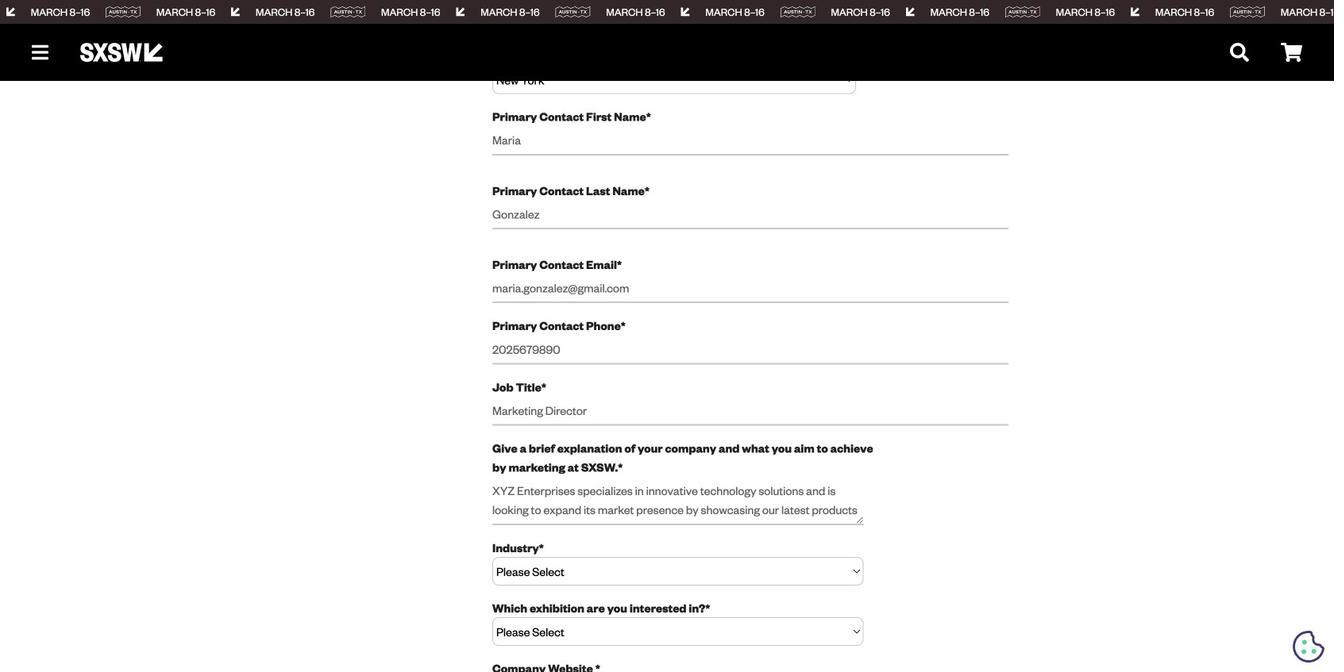 Task type: locate. For each thing, give the bounding box(es) containing it.
None text field
[[492, 335, 1009, 365], [492, 397, 1009, 426], [492, 477, 864, 526], [492, 335, 1009, 365], [492, 397, 1009, 426], [492, 477, 864, 526]]

sxsw image
[[80, 43, 163, 62]]

None email field
[[492, 274, 1009, 304]]

dialog
[[0, 0, 1334, 673]]

None text field
[[492, 126, 1009, 156], [492, 200, 1009, 230], [492, 126, 1009, 156], [492, 200, 1009, 230]]



Task type: describe. For each thing, give the bounding box(es) containing it.
toggle site search image
[[1230, 43, 1249, 62]]

toggle site navigation image
[[32, 43, 48, 62]]

cookie preferences image
[[1293, 631, 1325, 663]]



